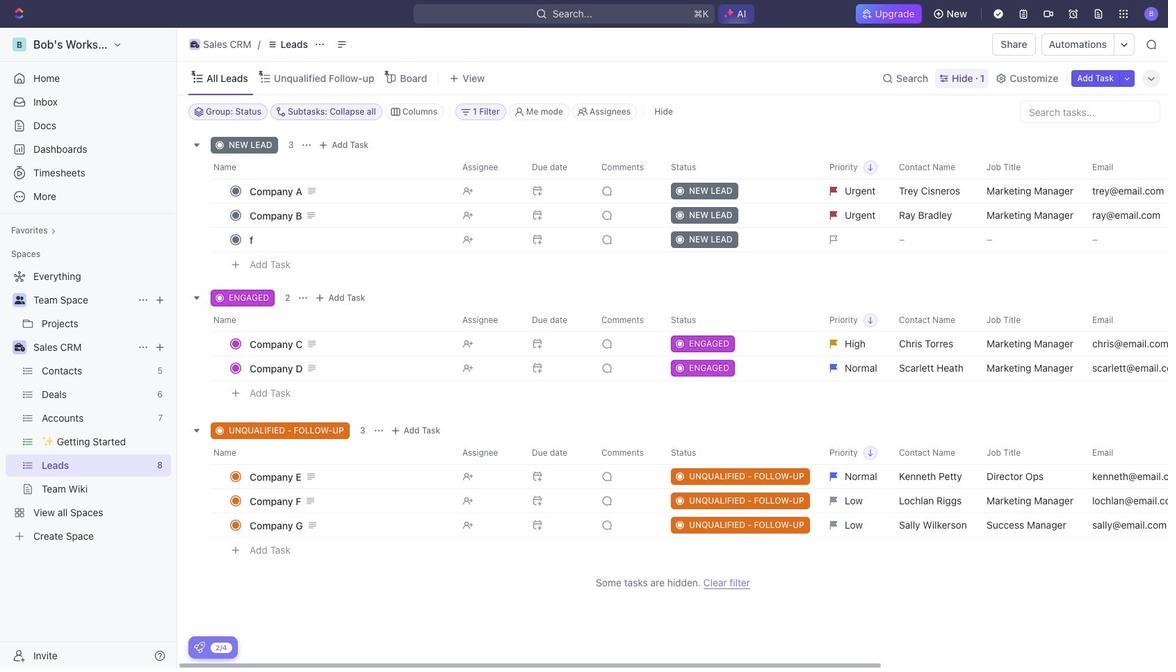 Task type: describe. For each thing, give the bounding box(es) containing it.
bob's workspace, , element
[[13, 38, 26, 51]]

tree inside 'sidebar' navigation
[[6, 266, 171, 548]]

1 horizontal spatial business time image
[[190, 41, 199, 48]]

onboarding checklist button image
[[194, 643, 205, 654]]

sidebar navigation
[[0, 28, 180, 670]]



Task type: locate. For each thing, give the bounding box(es) containing it.
tree
[[6, 266, 171, 548]]

1 vertical spatial business time image
[[14, 344, 25, 352]]

business time image inside tree
[[14, 344, 25, 352]]

0 horizontal spatial business time image
[[14, 344, 25, 352]]

business time image
[[190, 41, 199, 48], [14, 344, 25, 352]]

0 vertical spatial business time image
[[190, 41, 199, 48]]

onboarding checklist button element
[[194, 643, 205, 654]]

Search tasks... text field
[[1021, 102, 1160, 122]]

user group image
[[14, 296, 25, 305]]



Task type: vqa. For each thing, say whether or not it's contained in the screenshot.
tree
yes



